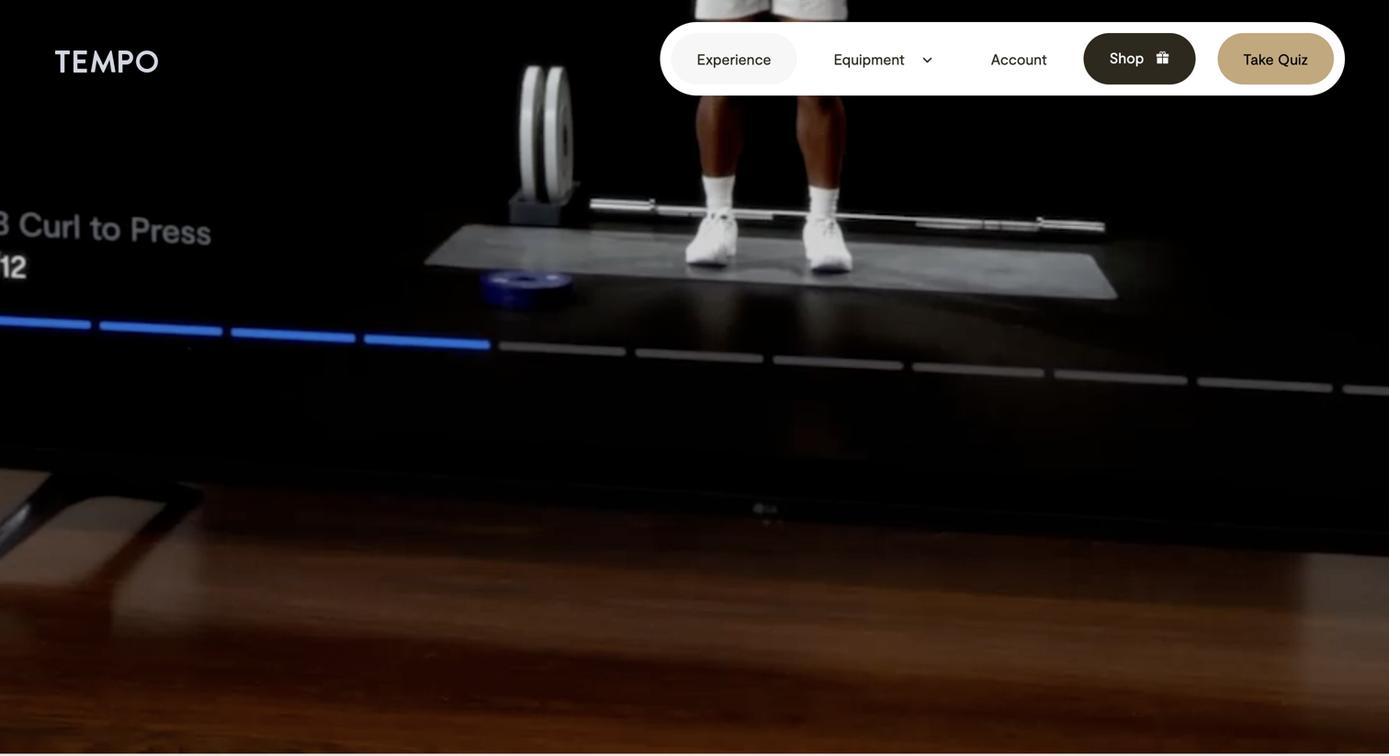 Task type: vqa. For each thing, say whether or not it's contained in the screenshot.
'Stronger.'
no



Task type: locate. For each thing, give the bounding box(es) containing it.
shop link
[[1084, 33, 1196, 85], [1106, 49, 1170, 66]]

take quiz
[[1244, 50, 1309, 68]]

account link
[[966, 33, 1073, 85], [988, 50, 1047, 68]]

take quiz link
[[1218, 33, 1334, 85], [1240, 50, 1309, 68]]

shop
[[1110, 49, 1145, 66]]

quiz
[[1278, 50, 1309, 68]]

take
[[1244, 50, 1274, 68]]

experience link
[[671, 33, 797, 85], [693, 50, 772, 68]]

experience
[[697, 50, 772, 68]]



Task type: describe. For each thing, give the bounding box(es) containing it.
equipment button
[[808, 33, 955, 85]]

tempo image
[[55, 51, 158, 73]]

account
[[991, 50, 1047, 68]]

equipment
[[834, 50, 905, 68]]

gift card icon image
[[1156, 50, 1170, 65]]



